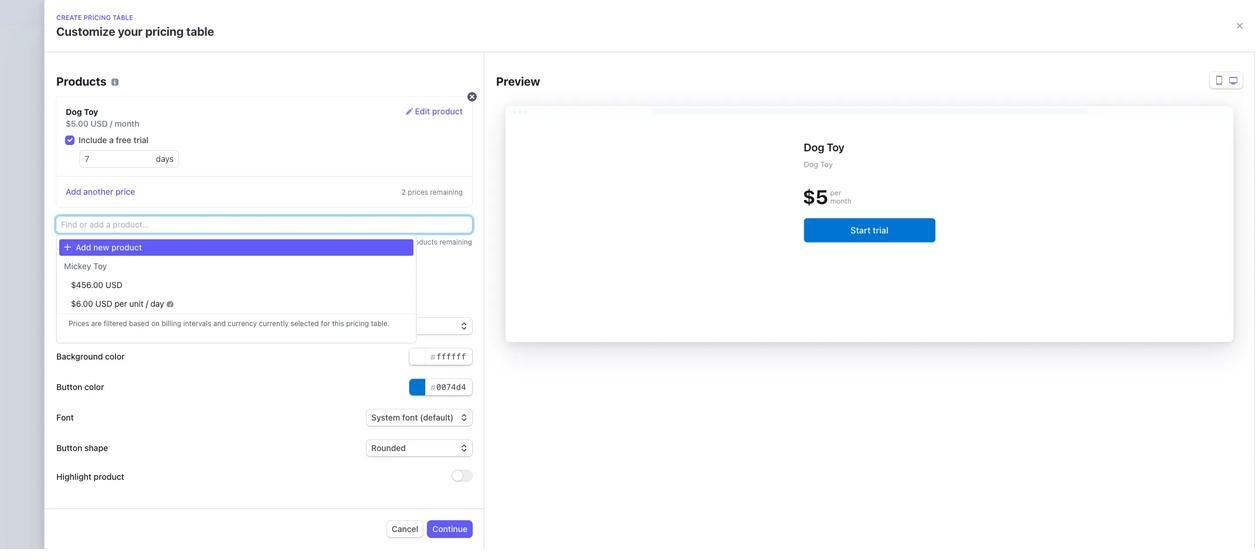 Task type: locate. For each thing, give the bounding box(es) containing it.
custom
[[127, 256, 156, 266]]

your
[[118, 25, 143, 38], [707, 288, 724, 298]]

toy inside button
[[93, 261, 107, 271]]

create for create pricing table customize your pricing table
[[56, 13, 82, 21]]

mickey toy
[[64, 261, 107, 271]]

1 vertical spatial your
[[707, 288, 724, 298]]

month
[[115, 119, 139, 129]]

add
[[66, 187, 81, 197], [76, 242, 91, 252], [56, 256, 72, 266]]

filtered
[[104, 319, 127, 328]]

add for add product with custom call-to-action button
[[56, 256, 72, 266]]

to
[[657, 288, 665, 298]]

$6.00
[[71, 299, 93, 309]]

billing
[[162, 319, 181, 328]]

None number field
[[80, 151, 156, 167]]

toy for dog
[[84, 107, 98, 117]]

a up branded, on the bottom left
[[534, 270, 541, 284]]

0 vertical spatial button
[[56, 382, 82, 392]]

1 vertical spatial color
[[84, 382, 104, 392]]

usd up $6.00 usd per unit / day
[[106, 280, 123, 290]]

add another price button
[[66, 186, 135, 198]]

a up website.
[[522, 288, 526, 298]]

color
[[105, 352, 125, 361], [84, 382, 104, 392]]

0 vertical spatial toy
[[84, 107, 98, 117]]

edit product button
[[406, 106, 463, 118]]

0 horizontal spatial a
[[109, 135, 114, 145]]

usd left per
[[95, 299, 112, 309]]

add product with custom call-to-action button
[[56, 256, 240, 266]]

1 vertical spatial toy
[[93, 261, 107, 271]]

button left "shape"
[[56, 443, 82, 453]]

product down new
[[74, 256, 105, 266]]

color down background color in the left of the page
[[84, 382, 104, 392]]

prices
[[408, 188, 428, 197]]

cancel
[[392, 524, 419, 534]]

add product with custom call-to-action button button
[[56, 256, 240, 266]]

mickey toy button
[[57, 257, 416, 276]]

/ left the day
[[146, 299, 148, 309]]

$6.00 usd per unit / day
[[71, 299, 164, 309]]

preview
[[496, 75, 540, 88]]

your right embed
[[707, 288, 724, 298]]

pricing
[[84, 13, 111, 21], [145, 25, 184, 38], [543, 270, 582, 284], [608, 288, 634, 298], [346, 319, 369, 328], [539, 328, 566, 338]]

a
[[109, 135, 114, 145], [534, 270, 541, 284], [522, 288, 526, 298]]

a left free
[[109, 135, 114, 145]]

are
[[91, 319, 102, 328]]

edit product
[[415, 106, 463, 116]]

on left billing
[[151, 319, 160, 328]]

1 vertical spatial add
[[76, 242, 91, 252]]

create
[[56, 13, 82, 21], [494, 270, 531, 284], [494, 288, 520, 298], [511, 328, 537, 338]]

1 vertical spatial button
[[56, 443, 82, 453]]

on inside prices are filtered based on billing intervals and currency currently selected for this pricing table. button
[[151, 319, 160, 328]]

add for add new product
[[76, 242, 91, 252]]

on inside create a pricing table create a branded, responsive pricing table to embed on your website.
[[696, 288, 705, 298]]

1 vertical spatial usd
[[106, 280, 123, 290]]

1 vertical spatial remaining
[[440, 238, 472, 246]]

0 horizontal spatial on
[[151, 319, 160, 328]]

add up $456.00
[[56, 256, 72, 266]]

usd for $6.00
[[95, 299, 112, 309]]

2 vertical spatial a
[[522, 288, 526, 298]]

add for add another price
[[66, 187, 81, 197]]

0 vertical spatial add
[[66, 187, 81, 197]]

for
[[321, 319, 330, 328]]

2 prices remaining
[[402, 188, 463, 197]]

product for add
[[74, 256, 105, 266]]

1 vertical spatial a
[[534, 270, 541, 284]]

None text field
[[410, 349, 472, 365]]

2
[[402, 188, 406, 197]]

pricing inside create pricing table link
[[539, 328, 566, 338]]

a for free
[[109, 135, 114, 145]]

remaining right the prices
[[430, 188, 463, 197]]

toy
[[84, 107, 98, 117], [93, 261, 107, 271]]

table
[[113, 13, 133, 21], [186, 25, 214, 38], [584, 270, 612, 284], [636, 288, 655, 298], [568, 328, 587, 338]]

0 vertical spatial your
[[118, 25, 143, 38]]

product
[[432, 106, 463, 116], [112, 242, 142, 252], [74, 256, 105, 266], [94, 472, 124, 482]]

dog toy $5.00 usd / month
[[66, 107, 139, 129]]

color for button color
[[84, 382, 104, 392]]

None text field
[[410, 379, 472, 396]]

create pricing table
[[511, 328, 587, 338]]

0 vertical spatial color
[[105, 352, 125, 361]]

/ inside dog toy $5.00 usd / month
[[110, 119, 112, 129]]

2 horizontal spatial a
[[534, 270, 541, 284]]

your inside create a pricing table create a branded, responsive pricing table to embed on your website.
[[707, 288, 724, 298]]

call-
[[158, 256, 176, 266]]

1 vertical spatial on
[[151, 319, 160, 328]]

product inside the edit product button
[[432, 106, 463, 116]]

your right customize
[[118, 25, 143, 38]]

toy right dog
[[84, 107, 98, 117]]

include a free trial
[[79, 135, 149, 145]]

remaining right products
[[440, 238, 472, 246]]

0 horizontal spatial your
[[118, 25, 143, 38]]

Find or add a product… text field
[[56, 217, 472, 233]]

1 vertical spatial /
[[146, 299, 148, 309]]

remaining
[[430, 188, 463, 197], [440, 238, 472, 246]]

/ inside button
[[146, 299, 148, 309]]

/ for month
[[110, 119, 112, 129]]

shape
[[84, 443, 108, 453]]

intervals
[[183, 319, 212, 328]]

pricing inside prices are filtered based on billing intervals and currency currently selected for this pricing table. button
[[346, 319, 369, 328]]

currently
[[259, 319, 289, 328]]

highlight product
[[56, 472, 124, 482]]

button for button shape
[[56, 443, 82, 453]]

customize
[[56, 25, 115, 38]]

highlight
[[56, 472, 92, 482]]

color down filtered at the left bottom
[[105, 352, 125, 361]]

products
[[56, 75, 107, 88]]

product down "shape"
[[94, 472, 124, 482]]

on right embed
[[696, 288, 705, 298]]

$456.00 usd button
[[57, 276, 416, 295]]

create pricing table customize your pricing table
[[56, 13, 214, 38]]

add left another
[[66, 187, 81, 197]]

1 horizontal spatial your
[[707, 288, 724, 298]]

/ left 'month'
[[110, 119, 112, 129]]

product up with
[[112, 242, 142, 252]]

background color
[[56, 352, 125, 361]]

0 horizontal spatial /
[[110, 119, 112, 129]]

toy inside dog toy $5.00 usd / month
[[84, 107, 98, 117]]

table.
[[371, 319, 390, 328]]

2 button from the top
[[56, 443, 82, 453]]

per
[[115, 299, 127, 309]]

2 vertical spatial usd
[[95, 299, 112, 309]]

1 horizontal spatial /
[[146, 299, 148, 309]]

0 vertical spatial remaining
[[430, 188, 463, 197]]

days button
[[156, 151, 178, 167]]

0 vertical spatial on
[[696, 288, 705, 298]]

/
[[110, 119, 112, 129], [146, 299, 148, 309]]

0 vertical spatial usd
[[91, 119, 108, 129]]

usd up include at the left top of the page
[[91, 119, 108, 129]]

create inside the create pricing table customize your pricing table
[[56, 13, 82, 21]]

product inside add new product button
[[112, 242, 142, 252]]

3 products remaining
[[402, 238, 472, 246]]

product for edit
[[432, 106, 463, 116]]

include
[[79, 135, 107, 145]]

on
[[696, 288, 705, 298], [151, 319, 160, 328]]

add left new
[[76, 242, 91, 252]]

button up font
[[56, 382, 82, 392]]

0 vertical spatial /
[[110, 119, 112, 129]]

font
[[56, 413, 74, 423]]

0 vertical spatial a
[[109, 135, 114, 145]]

1 horizontal spatial on
[[696, 288, 705, 298]]

free
[[116, 135, 131, 145]]

edit
[[415, 106, 430, 116]]

1 button from the top
[[56, 382, 82, 392]]

2 vertical spatial add
[[56, 256, 72, 266]]

1 horizontal spatial color
[[105, 352, 125, 361]]

product right edit
[[432, 106, 463, 116]]

trial
[[134, 135, 149, 145]]

usd
[[91, 119, 108, 129], [106, 280, 123, 290], [95, 299, 112, 309]]

toy left with
[[93, 261, 107, 271]]

and
[[213, 319, 226, 328]]

embed
[[667, 288, 693, 298]]

0 horizontal spatial color
[[84, 382, 104, 392]]

button
[[56, 382, 82, 392], [56, 443, 82, 453]]



Task type: describe. For each thing, give the bounding box(es) containing it.
background
[[56, 352, 103, 361]]

website.
[[494, 300, 526, 310]]

button
[[214, 256, 240, 266]]

add another price
[[66, 187, 135, 197]]

new
[[93, 242, 109, 252]]

$5.00
[[66, 119, 88, 129]]

display
[[56, 296, 97, 309]]

display settings
[[56, 296, 145, 309]]

$456.00
[[71, 280, 103, 290]]

usd for $456.00
[[106, 280, 123, 290]]

remaining for 2 prices remaining
[[430, 188, 463, 197]]

mickey
[[64, 261, 91, 271]]

button shape
[[56, 443, 108, 453]]

add new product button
[[57, 237, 416, 257]]

responsive
[[565, 288, 606, 298]]

this
[[332, 319, 344, 328]]

button for button color
[[56, 382, 82, 392]]

price
[[116, 187, 135, 197]]

currency
[[228, 319, 257, 328]]

continue button
[[428, 521, 472, 538]]

$456.00 usd
[[71, 280, 123, 290]]

$6.00 usd per unit / day button
[[57, 295, 416, 313]]

your inside the create pricing table customize your pricing table
[[118, 25, 143, 38]]

prices
[[69, 319, 89, 328]]

another
[[83, 187, 113, 197]]

products
[[408, 238, 438, 246]]

unit
[[129, 299, 144, 309]]

product for highlight
[[94, 472, 124, 482]]

continue
[[433, 524, 468, 534]]

prices are filtered based on billing intervals and currency currently selected for this pricing table.
[[69, 319, 390, 328]]

3
[[402, 238, 406, 246]]

with
[[108, 256, 124, 266]]

branded,
[[529, 288, 563, 298]]

selected
[[291, 319, 319, 328]]

add new product
[[76, 242, 142, 252]]

settings
[[100, 296, 145, 309]]

action
[[187, 256, 212, 266]]

table inside create pricing table link
[[568, 328, 587, 338]]

days
[[156, 154, 174, 164]]

day
[[150, 299, 164, 309]]

auto (customer's preference) image
[[336, 320, 458, 332]]

color for background color
[[105, 352, 125, 361]]

/ for day
[[146, 299, 148, 309]]

usd inside dog toy $5.00 usd / month
[[91, 119, 108, 129]]

remaining for 3 products remaining
[[440, 238, 472, 246]]

language
[[56, 321, 95, 331]]

create pricing table link
[[494, 325, 607, 342]]

create a pricing table create a branded, responsive pricing table to embed on your website.
[[494, 270, 724, 310]]

prices are filtered based on billing intervals and currency currently selected for this pricing table. button
[[57, 313, 416, 333]]

a for pricing
[[534, 270, 541, 284]]

based
[[129, 319, 149, 328]]

dog
[[66, 107, 82, 117]]

create for create pricing table
[[511, 328, 537, 338]]

toy for mickey
[[93, 261, 107, 271]]

to-
[[176, 256, 187, 266]]

button color
[[56, 382, 104, 392]]

cancel button
[[387, 521, 423, 538]]

1 horizontal spatial a
[[522, 288, 526, 298]]

create for create a pricing table create a branded, responsive pricing table to embed on your website.
[[494, 270, 531, 284]]



Task type: vqa. For each thing, say whether or not it's contained in the screenshot.
free a
yes



